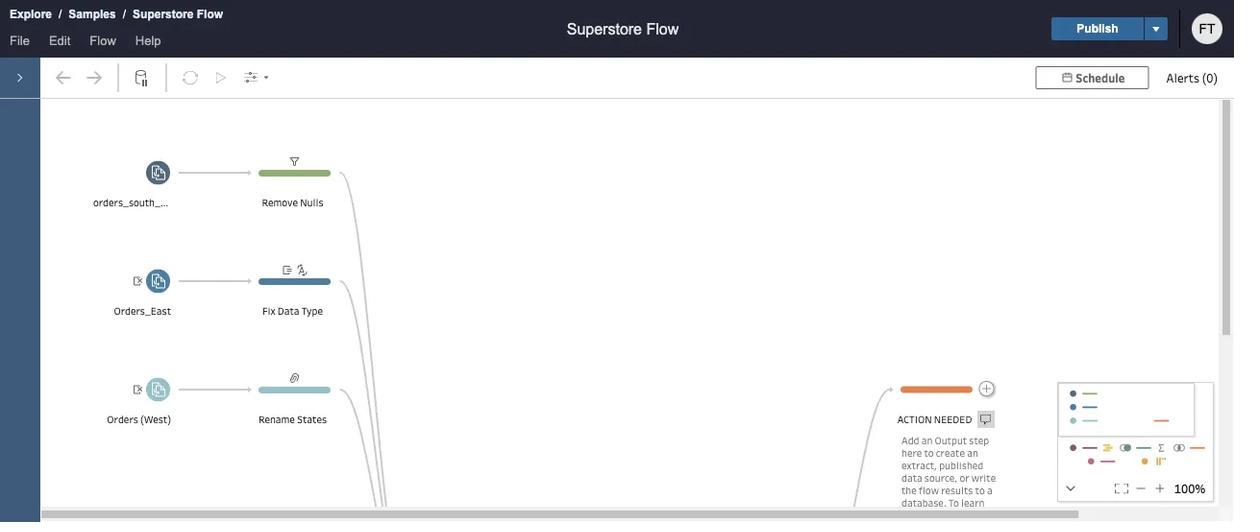 Task type: describe. For each thing, give the bounding box(es) containing it.
orders (west)
[[107, 413, 171, 427]]

action needed
[[898, 413, 972, 427]]

1 horizontal spatial superstore
[[567, 20, 642, 37]]

action
[[898, 413, 932, 427]]

nulls
[[300, 196, 323, 210]]

alerts
[[1167, 70, 1200, 86]]

superstore flow link
[[132, 5, 224, 24]]

here
[[902, 447, 922, 460]]

publish button
[[1052, 17, 1144, 40]]

1 horizontal spatial flow
[[197, 8, 223, 21]]

orders_south_2015
[[93, 196, 184, 210]]

publish
[[1077, 22, 1119, 35]]

help
[[135, 33, 161, 48]]

edit
[[49, 33, 71, 48]]

add
[[902, 434, 920, 448]]

see
[[930, 509, 946, 523]]

(west)
[[140, 413, 171, 427]]

1 / from the left
[[59, 8, 62, 21]]

2 / from the left
[[123, 8, 126, 21]]

to
[[949, 497, 959, 510]]

superstore flow
[[567, 20, 679, 37]]

remove nulls
[[262, 196, 323, 210]]

extract,
[[902, 459, 937, 473]]

fix
[[262, 305, 276, 318]]

add an output step here to create an extract, published data source, or write the flow results to a database. to learn more, see tabsoft.co/prepsamp
[[902, 434, 998, 523]]

orders
[[107, 413, 138, 427]]

1 horizontal spatial an
[[967, 447, 978, 460]]

1 horizontal spatial to
[[975, 484, 985, 498]]

tabsoft.co/prepsamp
[[902, 522, 998, 523]]

rename
[[259, 413, 295, 427]]

help button
[[126, 29, 171, 58]]

output
[[935, 434, 967, 448]]

file button
[[0, 29, 39, 58]]

orders_east
[[114, 305, 171, 318]]

samples
[[69, 8, 116, 21]]

explore
[[10, 8, 52, 21]]

fix data type
[[262, 305, 323, 318]]

step
[[969, 434, 990, 448]]



Task type: locate. For each thing, give the bounding box(es) containing it.
results
[[941, 484, 973, 498]]

flow button
[[80, 29, 126, 58]]

schedule
[[1076, 70, 1125, 86]]

data
[[902, 472, 923, 485]]

/
[[59, 8, 62, 21], [123, 8, 126, 21]]

0 horizontal spatial to
[[924, 447, 934, 460]]

samples link
[[68, 5, 117, 24]]

source,
[[925, 472, 958, 485]]

the
[[902, 484, 917, 498]]

ft
[[1199, 21, 1216, 36]]

create
[[936, 447, 965, 460]]

0 horizontal spatial /
[[59, 8, 62, 21]]

alerts (0)
[[1167, 70, 1218, 86]]

edit button
[[39, 29, 80, 58]]

flow inside popup button
[[90, 33, 116, 48]]

or
[[960, 472, 970, 485]]

/ up edit
[[59, 8, 62, 21]]

an
[[922, 434, 933, 448], [967, 447, 978, 460]]

to left a
[[975, 484, 985, 498]]

rename states
[[259, 413, 327, 427]]

needed
[[934, 413, 972, 427]]

to
[[924, 447, 934, 460], [975, 484, 985, 498]]

ft button
[[1192, 13, 1223, 44]]

published
[[939, 459, 984, 473]]

explore / samples / superstore flow
[[10, 8, 223, 21]]

(0)
[[1202, 70, 1218, 86]]

to right the here at right
[[924, 447, 934, 460]]

learn
[[961, 497, 985, 510]]

an right create on the bottom right of the page
[[967, 447, 978, 460]]

states
[[297, 413, 327, 427]]

an right add
[[922, 434, 933, 448]]

data
[[278, 305, 299, 318]]

a
[[987, 484, 993, 498]]

0 vertical spatial to
[[924, 447, 934, 460]]

type
[[302, 305, 323, 318]]

database.
[[902, 497, 947, 510]]

explore link
[[9, 5, 53, 24]]

remove
[[262, 196, 298, 210]]

0 horizontal spatial flow
[[90, 33, 116, 48]]

file
[[10, 33, 30, 48]]

flow
[[919, 484, 939, 498]]

1 horizontal spatial /
[[123, 8, 126, 21]]

1 vertical spatial to
[[975, 484, 985, 498]]

/ right samples
[[123, 8, 126, 21]]

write
[[972, 472, 996, 485]]

2 horizontal spatial flow
[[646, 20, 679, 37]]

superstore
[[133, 8, 194, 21], [567, 20, 642, 37]]

flow
[[197, 8, 223, 21], [646, 20, 679, 37], [90, 33, 116, 48]]

schedule button
[[1036, 66, 1149, 89]]

0 horizontal spatial superstore
[[133, 8, 194, 21]]

0 horizontal spatial an
[[922, 434, 933, 448]]

more,
[[902, 509, 928, 523]]



Task type: vqa. For each thing, say whether or not it's contained in the screenshot.
remove
yes



